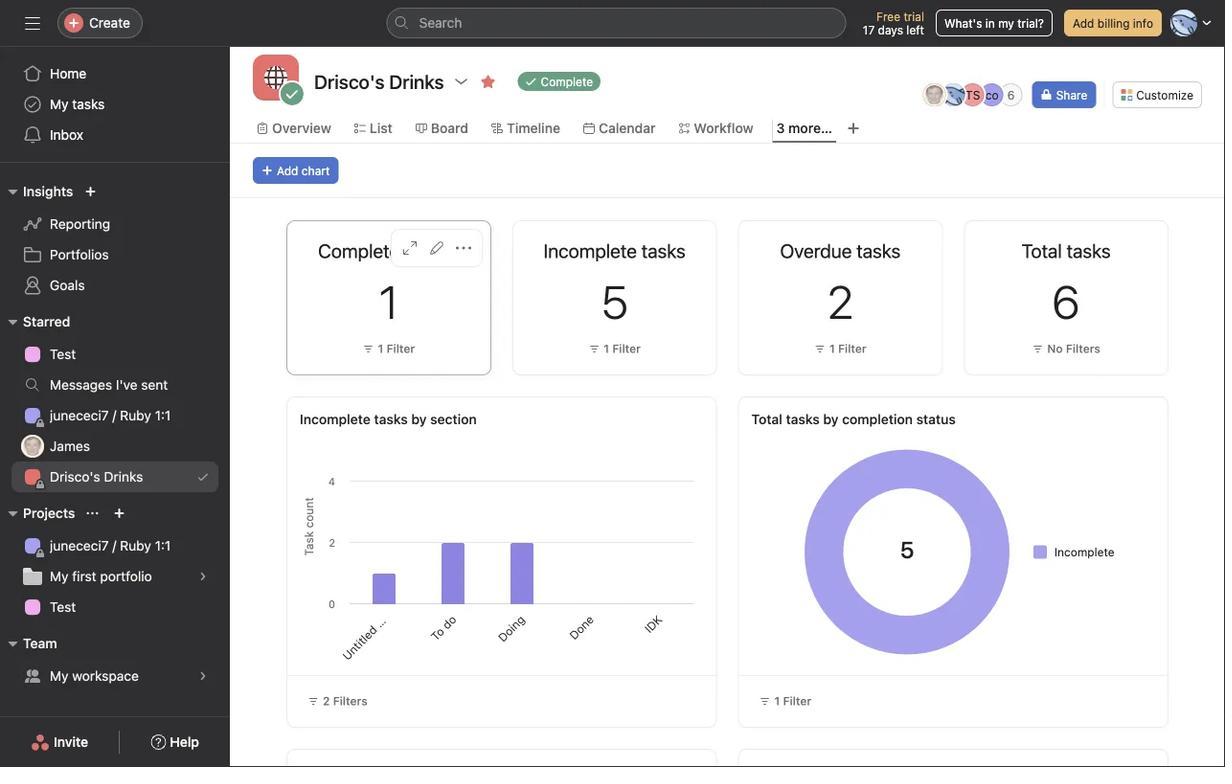 Task type: vqa. For each thing, say whether or not it's contained in the screenshot.
'Files'
no



Task type: describe. For each thing, give the bounding box(es) containing it.
free
[[876, 10, 900, 23]]

what's in my trial?
[[944, 16, 1044, 30]]

help
[[170, 734, 199, 750]]

complete button
[[509, 68, 609, 95]]

james
[[50, 438, 90, 454]]

projects button
[[0, 502, 75, 525]]

timeline link
[[491, 118, 560, 139]]

new project or portfolio image
[[113, 508, 125, 519]]

overview link
[[257, 118, 331, 139]]

inbox
[[50, 127, 83, 143]]

ja inside starred element
[[26, 440, 39, 453]]

home
[[50, 66, 86, 81]]

to do
[[428, 613, 459, 643]]

share
[[1056, 88, 1087, 102]]

view chart image for 6
[[1079, 240, 1095, 256]]

overdue tasks
[[780, 239, 901, 262]]

my tasks
[[50, 96, 105, 112]]

drisco's drinks link
[[11, 462, 218, 492]]

1:1 inside the "projects" element
[[155, 538, 171, 554]]

my first portfolio link
[[11, 561, 218, 592]]

portfolios link
[[11, 239, 218, 270]]

customize
[[1136, 88, 1193, 102]]

invite
[[54, 734, 88, 750]]

my for my workspace
[[50, 668, 69, 684]]

junececi7 / ruby 1:1 inside starred element
[[50, 408, 171, 423]]

starred
[[23, 314, 70, 329]]

tasks for total
[[786, 411, 820, 427]]

untitled
[[340, 623, 380, 663]]

edit chart image
[[655, 240, 670, 256]]

left
[[906, 23, 924, 36]]

add billing info button
[[1064, 10, 1162, 36]]

filter for 2
[[838, 342, 867, 355]]

ruby inside starred element
[[120, 408, 151, 423]]

teams element
[[0, 626, 230, 695]]

incomplete for incomplete
[[1054, 545, 1115, 559]]

incomplete tasks
[[544, 239, 686, 262]]

insights button
[[0, 180, 73, 203]]

overview
[[272, 120, 331, 136]]

globe image
[[264, 66, 287, 89]]

2 junececi7 / ruby 1:1 link from the top
[[11, 531, 218, 561]]

days
[[878, 23, 903, 36]]

2 filters button
[[299, 688, 376, 715]]

calendar link
[[583, 118, 656, 139]]

tasks for my
[[72, 96, 105, 112]]

starred button
[[0, 310, 70, 333]]

0 vertical spatial ja
[[928, 88, 941, 102]]

search
[[419, 15, 462, 31]]

new image
[[85, 186, 96, 197]]

5
[[601, 274, 628, 329]]

0 horizontal spatial 6
[[1008, 88, 1015, 102]]

co
[[985, 88, 999, 102]]

1 vertical spatial 6
[[1052, 274, 1080, 329]]

home link
[[11, 58, 218, 89]]

1 for 2
[[830, 342, 835, 355]]

add chart
[[277, 164, 330, 177]]

board link
[[416, 118, 468, 139]]

add chart button
[[253, 157, 338, 184]]

filters for no filters
[[1066, 342, 1100, 355]]

my tasks link
[[11, 89, 218, 120]]

messages i've sent
[[50, 377, 168, 393]]

my
[[998, 16, 1014, 30]]

projects element
[[0, 496, 230, 626]]

board
[[431, 120, 468, 136]]

portfolios
[[50, 247, 109, 262]]

by section
[[411, 411, 477, 427]]

search list box
[[386, 8, 846, 38]]

customize button
[[1112, 81, 1202, 108]]

untitled section
[[340, 593, 410, 663]]

portfolio
[[100, 568, 152, 584]]

1 filter for 5
[[604, 342, 641, 355]]

junececi7 inside starred element
[[50, 408, 109, 423]]

edit chart image for 1
[[429, 240, 444, 256]]

1 filter button for 1
[[358, 339, 420, 358]]

3 more… button
[[776, 118, 832, 139]]

create button
[[57, 8, 143, 38]]

section
[[372, 593, 410, 630]]

list link
[[354, 118, 393, 139]]

hide sidebar image
[[25, 15, 40, 31]]

goals
[[50, 277, 85, 293]]

messages
[[50, 377, 112, 393]]

workflow
[[694, 120, 753, 136]]

junececi7 / ruby 1:1 inside the "projects" element
[[50, 538, 171, 554]]

incomplete for incomplete tasks by section
[[300, 411, 371, 427]]

projects
[[23, 505, 75, 521]]

1 filter for 2
[[830, 342, 867, 355]]

starred element
[[0, 305, 230, 496]]

timeline
[[507, 120, 560, 136]]

i've
[[116, 377, 137, 393]]

share button
[[1032, 81, 1096, 108]]

total tasks by completion status
[[751, 411, 956, 427]]

what's
[[944, 16, 982, 30]]

add for add billing info
[[1073, 16, 1094, 30]]

total
[[751, 411, 782, 427]]

1 for 1
[[378, 342, 383, 355]]

free trial 17 days left
[[863, 10, 924, 36]]

6 button
[[1052, 274, 1080, 329]]

remove from starred image
[[480, 74, 496, 89]]

view chart image for 2
[[854, 240, 869, 256]]

5 button
[[601, 274, 628, 329]]

show options image
[[454, 74, 469, 89]]

total tasks
[[1022, 239, 1111, 262]]

billing
[[1097, 16, 1130, 30]]

view chart image for 1
[[402, 240, 417, 256]]



Task type: locate. For each thing, give the bounding box(es) containing it.
1
[[379, 274, 399, 329], [378, 342, 383, 355], [604, 342, 609, 355], [830, 342, 835, 355], [774, 694, 780, 708]]

0 vertical spatial /
[[112, 408, 116, 423]]

0 vertical spatial filters
[[1066, 342, 1100, 355]]

1 vertical spatial ja
[[26, 440, 39, 453]]

1:1 inside starred element
[[155, 408, 171, 423]]

workflow link
[[679, 118, 753, 139]]

6
[[1008, 88, 1015, 102], [1052, 274, 1080, 329]]

junececi7 / ruby 1:1 link up the portfolio
[[11, 531, 218, 561]]

add billing info
[[1073, 16, 1153, 30]]

incomplete
[[300, 411, 371, 427], [1054, 545, 1115, 559]]

add left billing
[[1073, 16, 1094, 30]]

2 more actions image from the left
[[682, 240, 697, 256]]

2 for 2 filters
[[323, 694, 330, 708]]

3 my from the top
[[50, 668, 69, 684]]

see details, my workspace image
[[197, 670, 209, 682]]

2 filters
[[323, 694, 367, 708]]

0 horizontal spatial 2
[[323, 694, 330, 708]]

0 vertical spatial my
[[50, 96, 69, 112]]

junececi7
[[50, 408, 109, 423], [50, 538, 109, 554]]

my inside my tasks link
[[50, 96, 69, 112]]

1 vertical spatial add
[[277, 164, 298, 177]]

trial
[[904, 10, 924, 23]]

2 my from the top
[[50, 568, 69, 584]]

create
[[89, 15, 130, 31]]

reporting
[[50, 216, 110, 232]]

/ inside the "projects" element
[[112, 538, 116, 554]]

by
[[823, 411, 839, 427]]

ja left ra
[[928, 88, 941, 102]]

test inside starred element
[[50, 346, 76, 362]]

3 view chart image from the left
[[1079, 240, 1095, 256]]

0 vertical spatial incomplete
[[300, 411, 371, 427]]

1 vertical spatial my
[[50, 568, 69, 584]]

no filters button
[[1027, 339, 1105, 358]]

workspace
[[72, 668, 139, 684]]

ruby inside the "projects" element
[[120, 538, 151, 554]]

0 vertical spatial junececi7 / ruby 1:1 link
[[11, 400, 218, 431]]

add left the chart
[[277, 164, 298, 177]]

filter for 1
[[387, 342, 415, 355]]

more actions image for 1
[[456, 240, 471, 256]]

2 horizontal spatial edit chart image
[[1106, 240, 1122, 256]]

1 vertical spatial 2
[[323, 694, 330, 708]]

0 horizontal spatial add
[[277, 164, 298, 177]]

insights
[[23, 183, 73, 199]]

1 vertical spatial junececi7 / ruby 1:1 link
[[11, 531, 218, 561]]

2 test from the top
[[50, 599, 76, 615]]

team
[[23, 636, 57, 651]]

do
[[439, 613, 459, 632]]

more…
[[788, 120, 832, 136]]

2 vertical spatial my
[[50, 668, 69, 684]]

chart
[[302, 164, 330, 177]]

edit chart image for 6
[[1106, 240, 1122, 256]]

info
[[1133, 16, 1153, 30]]

1:1
[[155, 408, 171, 423], [155, 538, 171, 554]]

2 for 2
[[827, 274, 853, 329]]

1 for 5
[[604, 342, 609, 355]]

1:1 up my first portfolio link
[[155, 538, 171, 554]]

filters inside 2 filters button
[[333, 694, 367, 708]]

1 more actions image from the left
[[456, 240, 471, 256]]

ja
[[928, 88, 941, 102], [26, 440, 39, 453]]

filters right no
[[1066, 342, 1100, 355]]

test link
[[11, 339, 218, 370], [11, 592, 218, 623]]

2 / from the top
[[112, 538, 116, 554]]

1 vertical spatial junececi7 / ruby 1:1
[[50, 538, 171, 554]]

filters down untitled on the bottom of the page
[[333, 694, 367, 708]]

in
[[985, 16, 995, 30]]

my for my tasks
[[50, 96, 69, 112]]

1 edit chart image from the left
[[429, 240, 444, 256]]

2
[[827, 274, 853, 329], [323, 694, 330, 708]]

test
[[50, 346, 76, 362], [50, 599, 76, 615]]

6 up no filters button
[[1052, 274, 1080, 329]]

search button
[[386, 8, 846, 38]]

first
[[72, 568, 96, 584]]

junececi7 / ruby 1:1
[[50, 408, 171, 423], [50, 538, 171, 554]]

1 filter button for 5
[[584, 339, 646, 358]]

junececi7 down messages
[[50, 408, 109, 423]]

0 vertical spatial 6
[[1008, 88, 1015, 102]]

1 vertical spatial junececi7
[[50, 538, 109, 554]]

completion status
[[842, 411, 956, 427]]

1 vertical spatial 1:1
[[155, 538, 171, 554]]

2 inside button
[[323, 694, 330, 708]]

what's in my trial? button
[[936, 10, 1053, 36]]

tasks down "home"
[[72, 96, 105, 112]]

junececi7 up first
[[50, 538, 109, 554]]

my workspace link
[[11, 661, 218, 692]]

filters for 2 filters
[[333, 694, 367, 708]]

1 / from the top
[[112, 408, 116, 423]]

team button
[[0, 632, 57, 655]]

0 vertical spatial add
[[1073, 16, 1094, 30]]

1 junececi7 from the top
[[50, 408, 109, 423]]

incomplete tasks by section
[[300, 411, 477, 427]]

my inside my first portfolio link
[[50, 568, 69, 584]]

3 more…
[[776, 120, 832, 136]]

ruby
[[120, 408, 151, 423], [120, 538, 151, 554]]

invite button
[[18, 725, 101, 760]]

1 vertical spatial test
[[50, 599, 76, 615]]

global element
[[0, 47, 230, 162]]

1 ruby from the top
[[120, 408, 151, 423]]

drisco's
[[50, 469, 100, 485]]

1 horizontal spatial 2
[[827, 274, 853, 329]]

/ down messages i've sent link
[[112, 408, 116, 423]]

1 filter for 1
[[378, 342, 415, 355]]

0 horizontal spatial edit chart image
[[429, 240, 444, 256]]

trial?
[[1017, 16, 1044, 30]]

add tab image
[[846, 121, 861, 136]]

1 horizontal spatial ja
[[928, 88, 941, 102]]

1 horizontal spatial view chart image
[[854, 240, 869, 256]]

edit chart image for 2
[[880, 240, 896, 256]]

test up messages
[[50, 346, 76, 362]]

2 edit chart image from the left
[[880, 240, 896, 256]]

1 vertical spatial filters
[[333, 694, 367, 708]]

1 horizontal spatial 6
[[1052, 274, 1080, 329]]

6 right 'co'
[[1008, 88, 1015, 102]]

ruby down i've
[[120, 408, 151, 423]]

1 horizontal spatial incomplete
[[1054, 545, 1115, 559]]

tasks left by
[[786, 411, 820, 427]]

filter for 5
[[612, 342, 641, 355]]

1 horizontal spatial more actions image
[[682, 240, 697, 256]]

0 vertical spatial test
[[50, 346, 76, 362]]

2 horizontal spatial tasks
[[786, 411, 820, 427]]

0 horizontal spatial filters
[[333, 694, 367, 708]]

completed tasks
[[318, 239, 459, 262]]

view chart image
[[402, 240, 417, 256], [854, 240, 869, 256], [1079, 240, 1095, 256]]

0 horizontal spatial more actions image
[[456, 240, 471, 256]]

1 junececi7 / ruby 1:1 link from the top
[[11, 400, 218, 431]]

filters inside no filters button
[[1066, 342, 1100, 355]]

0 vertical spatial junececi7
[[50, 408, 109, 423]]

my left first
[[50, 568, 69, 584]]

1 horizontal spatial edit chart image
[[880, 240, 896, 256]]

list
[[370, 120, 393, 136]]

tasks
[[72, 96, 105, 112], [374, 411, 408, 427], [786, 411, 820, 427]]

0 horizontal spatial tasks
[[72, 96, 105, 112]]

my first portfolio
[[50, 568, 152, 584]]

tasks left by section
[[374, 411, 408, 427]]

more actions image
[[456, 240, 471, 256], [682, 240, 697, 256]]

see details, my first portfolio image
[[197, 571, 209, 582]]

1 junececi7 / ruby 1:1 from the top
[[50, 408, 171, 423]]

1 horizontal spatial add
[[1073, 16, 1094, 30]]

2 junececi7 from the top
[[50, 538, 109, 554]]

goals link
[[11, 270, 218, 301]]

2 ruby from the top
[[120, 538, 151, 554]]

test inside the "projects" element
[[50, 599, 76, 615]]

test down first
[[50, 599, 76, 615]]

drisco's drinks
[[50, 469, 143, 485]]

drisco's drinks
[[314, 70, 444, 92]]

2 view chart image from the left
[[854, 240, 869, 256]]

0 vertical spatial 2
[[827, 274, 853, 329]]

help button
[[138, 725, 212, 760]]

1 horizontal spatial filters
[[1066, 342, 1100, 355]]

1 vertical spatial /
[[112, 538, 116, 554]]

inbox link
[[11, 120, 218, 150]]

view chart image
[[628, 240, 643, 256]]

1 1:1 from the top
[[155, 408, 171, 423]]

1 view chart image from the left
[[402, 240, 417, 256]]

0 horizontal spatial view chart image
[[402, 240, 417, 256]]

1 horizontal spatial tasks
[[374, 411, 408, 427]]

edit chart image
[[429, 240, 444, 256], [880, 240, 896, 256], [1106, 240, 1122, 256]]

ts
[[966, 88, 980, 102]]

2 test link from the top
[[11, 592, 218, 623]]

0 horizontal spatial ja
[[26, 440, 39, 453]]

doing
[[496, 613, 527, 645]]

ra
[[946, 88, 961, 102]]

1:1 down sent
[[155, 408, 171, 423]]

2 horizontal spatial view chart image
[[1079, 240, 1095, 256]]

2 button
[[827, 274, 853, 329]]

insights element
[[0, 174, 230, 305]]

reporting link
[[11, 209, 218, 239]]

my
[[50, 96, 69, 112], [50, 568, 69, 584], [50, 668, 69, 684]]

junececi7 / ruby 1:1 down "messages i've sent"
[[50, 408, 171, 423]]

my down team
[[50, 668, 69, 684]]

my inside 'my workspace' link
[[50, 668, 69, 684]]

17
[[863, 23, 875, 36]]

sent
[[141, 377, 168, 393]]

0 vertical spatial 1:1
[[155, 408, 171, 423]]

no filters
[[1047, 342, 1100, 355]]

filters
[[1066, 342, 1100, 355], [333, 694, 367, 708]]

1 test from the top
[[50, 346, 76, 362]]

junececi7 / ruby 1:1 link down "messages i've sent"
[[11, 400, 218, 431]]

tasks inside global 'element'
[[72, 96, 105, 112]]

1 vertical spatial incomplete
[[1054, 545, 1115, 559]]

done
[[567, 613, 596, 642]]

/ up my first portfolio link
[[112, 538, 116, 554]]

more actions image for 5
[[682, 240, 697, 256]]

ja left the "james"
[[26, 440, 39, 453]]

0 vertical spatial test link
[[11, 339, 218, 370]]

3 edit chart image from the left
[[1106, 240, 1122, 256]]

calendar
[[599, 120, 656, 136]]

test link up "messages i've sent"
[[11, 339, 218, 370]]

0 horizontal spatial incomplete
[[300, 411, 371, 427]]

1 vertical spatial test link
[[11, 592, 218, 623]]

tasks for incomplete
[[374, 411, 408, 427]]

add for add chart
[[277, 164, 298, 177]]

0 vertical spatial junececi7 / ruby 1:1
[[50, 408, 171, 423]]

2 junececi7 / ruby 1:1 from the top
[[50, 538, 171, 554]]

ruby up the portfolio
[[120, 538, 151, 554]]

0 vertical spatial ruby
[[120, 408, 151, 423]]

to
[[428, 625, 447, 643]]

messages i've sent link
[[11, 370, 218, 400]]

test link down the portfolio
[[11, 592, 218, 623]]

my up 'inbox' at the top left
[[50, 96, 69, 112]]

my for my first portfolio
[[50, 568, 69, 584]]

1 my from the top
[[50, 96, 69, 112]]

1 test link from the top
[[11, 339, 218, 370]]

2 1:1 from the top
[[155, 538, 171, 554]]

show options, current sort, top image
[[87, 508, 98, 519]]

/ inside starred element
[[112, 408, 116, 423]]

/
[[112, 408, 116, 423], [112, 538, 116, 554]]

junececi7 inside the "projects" element
[[50, 538, 109, 554]]

add
[[1073, 16, 1094, 30], [277, 164, 298, 177]]

1 button
[[379, 274, 399, 329]]

1 filter button for 2
[[809, 339, 871, 358]]

junececi7 / ruby 1:1 up my first portfolio link
[[50, 538, 171, 554]]

idk
[[642, 613, 665, 636]]

1 vertical spatial ruby
[[120, 538, 151, 554]]

no
[[1047, 342, 1063, 355]]



